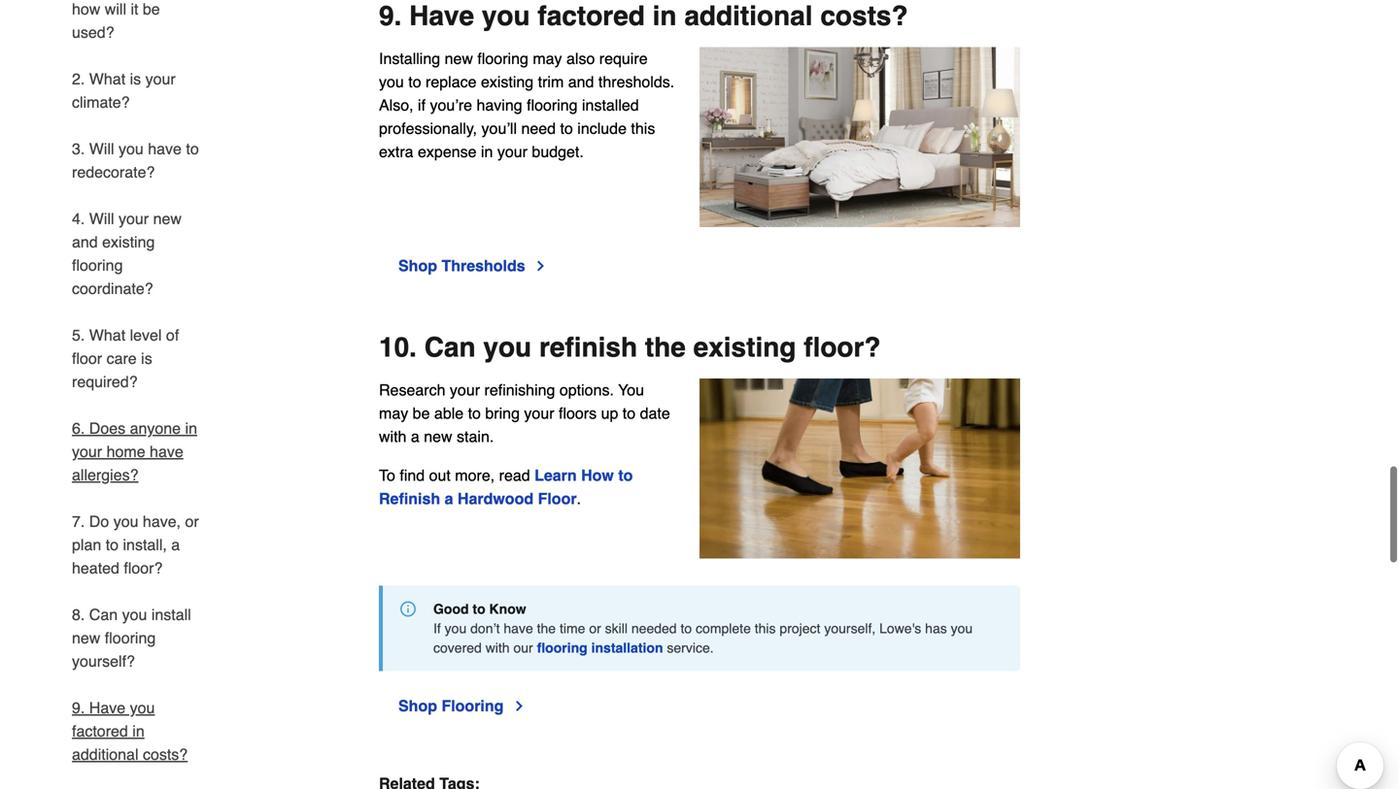 Task type: vqa. For each thing, say whether or not it's contained in the screenshot.
"may"
yes



Task type: describe. For each thing, give the bounding box(es) containing it.
costs? inside 9. have you factored in additional costs?
[[143, 746, 188, 764]]

can for 10.
[[424, 332, 476, 363]]

you inside 7. do you have, or plan to install, a heated floor?
[[113, 513, 138, 531]]

1 horizontal spatial additional
[[684, 0, 813, 31]]

thresholds
[[442, 257, 525, 275]]

able
[[434, 405, 464, 423]]

in inside 9. have you factored in additional costs?
[[132, 723, 144, 741]]

good to know
[[433, 602, 526, 617]]

6. does anyone in your home have allergies?
[[72, 420, 197, 484]]

2. what is your climate? link
[[72, 56, 202, 126]]

research your refinishing options. you may be able to bring your floors up to date with a new stain.
[[379, 381, 670, 446]]

know
[[489, 602, 526, 617]]

learn how to refinish a hardwood floor
[[379, 467, 633, 508]]

6.
[[72, 420, 85, 438]]

shop for shop thresholds
[[398, 257, 437, 275]]

installing new flooring may also require you to replace existing trim and thresholds. also, if you're having flooring installed professionally, you'll need to include this extra expense in your budget.
[[379, 49, 674, 161]]

you'll
[[481, 119, 517, 137]]

redecorate?
[[72, 163, 155, 181]]

flooring
[[442, 698, 504, 716]]

to up stain.
[[468, 405, 481, 423]]

5.
[[72, 326, 85, 344]]

or inside 7. do you have, or plan to install, a heated floor?
[[185, 513, 199, 531]]

1 vertical spatial 9. have you factored in additional costs?
[[72, 700, 188, 764]]

you inside 3. will you have to redecorate?
[[119, 140, 144, 158]]

info image
[[400, 602, 416, 617]]

9. have you factored in additional costs? link
[[72, 686, 202, 779]]

5. what level of floor care is required?
[[72, 326, 179, 391]]

8. can you install new flooring yourself?
[[72, 606, 191, 671]]

0 vertical spatial factored
[[538, 0, 645, 31]]

out
[[429, 467, 451, 485]]

refinishing
[[484, 381, 555, 399]]

allergies?
[[72, 466, 138, 484]]

a inside 7. do you have, or plan to install, a heated floor?
[[171, 536, 180, 554]]

learn how to refinish a hardwood floor link
[[379, 467, 633, 508]]

in inside installing new flooring may also require you to replace existing trim and thresholds. also, if you're having flooring installed professionally, you'll need to include this extra expense in your budget.
[[481, 143, 493, 161]]

you
[[618, 381, 644, 399]]

to down installing
[[408, 73, 421, 91]]

be
[[413, 405, 430, 423]]

to inside learn how to refinish a hardwood floor
[[618, 467, 633, 485]]

your inside installing new flooring may also require you to replace existing trim and thresholds. also, if you're having flooring installed professionally, you'll need to include this extra expense in your budget.
[[497, 143, 528, 161]]

your inside "4. will your new and existing flooring coordinate?"
[[119, 210, 149, 228]]

and inside installing new flooring may also require you to replace existing trim and thresholds. also, if you're having flooring installed professionally, you'll need to include this extra expense in your budget.
[[568, 73, 594, 91]]

of
[[166, 326, 179, 344]]

our
[[514, 641, 533, 656]]

to right up
[[623, 405, 636, 423]]

to find out more, read
[[379, 467, 534, 485]]

complete
[[696, 621, 751, 637]]

stain.
[[457, 428, 494, 446]]

your down "refinishing"
[[524, 405, 554, 423]]

the for refinish
[[645, 332, 686, 363]]

include
[[577, 119, 627, 137]]

7. do you have, or plan to install, a heated floor?
[[72, 513, 199, 578]]

0 vertical spatial have
[[409, 0, 474, 31]]

trim
[[538, 73, 564, 91]]

chevron right image for flooring
[[512, 699, 527, 715]]

may inside installing new flooring may also require you to replace existing trim and thresholds. also, if you're having flooring installed professionally, you'll need to include this extra expense in your budget.
[[533, 49, 562, 67]]

a bedroom with light white and gray walls, linen furniture and light hardwood floors. image
[[700, 47, 1020, 227]]

install
[[151, 606, 191, 624]]

4.
[[72, 210, 85, 228]]

and inside "4. will your new and existing flooring coordinate?"
[[72, 233, 98, 251]]

is inside 5. what level of floor care is required?
[[141, 350, 152, 368]]

3. will you have to redecorate?
[[72, 140, 199, 181]]

expense
[[418, 143, 477, 161]]

covered
[[433, 641, 482, 656]]

options.
[[560, 381, 614, 399]]

up
[[601, 405, 618, 423]]

refinish
[[539, 332, 637, 363]]

0 vertical spatial costs?
[[820, 0, 908, 31]]

what for floor
[[89, 326, 125, 344]]

8.
[[72, 606, 85, 624]]

if
[[433, 621, 441, 637]]

project
[[780, 621, 821, 637]]

floor? inside 7. do you have, or plan to install, a heated floor?
[[124, 560, 163, 578]]

chevron right image for thresholds
[[533, 258, 549, 274]]

hardwood
[[458, 490, 534, 508]]

thresholds.
[[598, 73, 674, 91]]

flooring installation link
[[537, 641, 663, 656]]

is inside '2. what is your climate?'
[[130, 70, 141, 88]]

with inside if you don't have the time or skill needed to complete this project yourself, lowe's has you covered with our
[[486, 641, 510, 656]]

shop flooring
[[398, 698, 504, 716]]

replace
[[426, 73, 477, 91]]

need
[[521, 119, 556, 137]]

anyone
[[130, 420, 181, 438]]

required?
[[72, 373, 138, 391]]

your up able
[[450, 381, 480, 399]]

care
[[106, 350, 137, 368]]

existing inside installing new flooring may also require you to replace existing trim and thresholds. also, if you're having flooring installed professionally, you'll need to include this extra expense in your budget.
[[481, 73, 534, 91]]

4. will your new and existing flooring coordinate? link
[[72, 196, 202, 312]]

floor
[[538, 490, 577, 508]]

shop flooring link
[[398, 695, 527, 719]]

7. do you have, or plan to install, a heated floor? link
[[72, 499, 202, 592]]

yourself,
[[824, 621, 876, 637]]

you right has
[[951, 621, 973, 637]]

new inside 8. can you install new flooring yourself?
[[72, 630, 100, 648]]

5. what level of floor care is required? link
[[72, 312, 202, 406]]

installation
[[591, 641, 663, 656]]

new inside "research your refinishing options. you may be able to bring your floors up to date with a new stain."
[[424, 428, 452, 446]]

how
[[581, 467, 614, 485]]

new inside "4. will your new and existing flooring coordinate?"
[[153, 210, 182, 228]]

have for 3. will you have to redecorate?
[[148, 140, 182, 158]]

have for if you don't have the time or skill needed to complete this project yourself, lowe's has you covered with our
[[504, 621, 533, 637]]

a inside learn how to refinish a hardwood floor
[[445, 490, 453, 508]]

3.
[[72, 140, 85, 158]]

home
[[106, 443, 145, 461]]

having
[[477, 96, 522, 114]]

flooring down time
[[537, 641, 588, 656]]

0 vertical spatial floor?
[[804, 332, 881, 363]]

professionally,
[[379, 119, 477, 137]]

do
[[89, 513, 109, 531]]

installed
[[582, 96, 639, 114]]



Task type: locate. For each thing, give the bounding box(es) containing it.
to
[[379, 467, 395, 485]]

factored
[[538, 0, 645, 31], [72, 723, 128, 741]]

0 horizontal spatial the
[[537, 621, 556, 637]]

more,
[[455, 467, 495, 485]]

will
[[89, 140, 114, 158], [89, 210, 114, 228]]

chevron right image right the flooring
[[512, 699, 527, 715]]

does
[[89, 420, 125, 438]]

2 vertical spatial a
[[171, 536, 180, 554]]

existing for 4. will your new and existing flooring coordinate?
[[102, 233, 155, 251]]

can for 8.
[[89, 606, 118, 624]]

0 vertical spatial and
[[568, 73, 594, 91]]

will inside "4. will your new and existing flooring coordinate?"
[[89, 210, 114, 228]]

have down yourself?
[[89, 700, 125, 718]]

1 vertical spatial factored
[[72, 723, 128, 741]]

a down to find out more, read
[[445, 490, 453, 508]]

floor
[[72, 350, 102, 368]]

1 vertical spatial or
[[589, 621, 601, 637]]

service.
[[667, 641, 714, 656]]

1 horizontal spatial or
[[589, 621, 601, 637]]

chevron right image inside shop flooring link
[[512, 699, 527, 715]]

2 vertical spatial have
[[504, 621, 533, 637]]

you
[[482, 0, 530, 31], [379, 73, 404, 91], [119, 140, 144, 158], [483, 332, 532, 363], [113, 513, 138, 531], [122, 606, 147, 624], [445, 621, 467, 637], [951, 621, 973, 637], [130, 700, 155, 718]]

1 what from the top
[[89, 70, 125, 88]]

1 vertical spatial shop
[[398, 698, 437, 716]]

plan
[[72, 536, 101, 554]]

this inside if you don't have the time or skill needed to complete this project yourself, lowe's has you covered with our
[[755, 621, 776, 637]]

to down '2. what is your climate?' link
[[186, 140, 199, 158]]

1 horizontal spatial existing
[[481, 73, 534, 91]]

1 vertical spatial additional
[[72, 746, 138, 764]]

have,
[[143, 513, 181, 531]]

flooring up yourself?
[[105, 630, 156, 648]]

and
[[568, 73, 594, 91], [72, 233, 98, 251]]

7.
[[72, 513, 85, 531]]

may
[[533, 49, 562, 67], [379, 405, 408, 423]]

have down anyone
[[150, 443, 183, 461]]

1 horizontal spatial floor?
[[804, 332, 881, 363]]

1 vertical spatial and
[[72, 233, 98, 251]]

have up installing
[[409, 0, 474, 31]]

0 horizontal spatial 9.
[[72, 700, 85, 718]]

to up budget. in the top left of the page
[[560, 119, 573, 137]]

0 horizontal spatial can
[[89, 606, 118, 624]]

9. have you factored in additional costs? down yourself?
[[72, 700, 188, 764]]

your down redecorate?
[[119, 210, 149, 228]]

0 horizontal spatial a
[[171, 536, 180, 554]]

to inside if you don't have the time or skill needed to complete this project yourself, lowe's has you covered with our
[[681, 621, 692, 637]]

1 horizontal spatial 9.
[[379, 0, 402, 31]]

existing for 10. can you refinish the existing floor?
[[693, 332, 796, 363]]

costs?
[[820, 0, 908, 31], [143, 746, 188, 764]]

flooring inside 8. can you install new flooring yourself?
[[105, 630, 156, 648]]

1 vertical spatial floor?
[[124, 560, 163, 578]]

1 horizontal spatial have
[[409, 0, 474, 31]]

1 vertical spatial the
[[537, 621, 556, 637]]

have
[[409, 0, 474, 31], [89, 700, 125, 718]]

chevron right image
[[533, 258, 549, 274], [512, 699, 527, 715]]

flooring inside "4. will your new and existing flooring coordinate?"
[[72, 257, 123, 274]]

or inside if you don't have the time or skill needed to complete this project yourself, lowe's has you covered with our
[[589, 621, 601, 637]]

what up climate?
[[89, 70, 125, 88]]

in up thresholds.
[[653, 0, 677, 31]]

can right 10.
[[424, 332, 476, 363]]

0 horizontal spatial with
[[379, 428, 407, 446]]

1 vertical spatial what
[[89, 326, 125, 344]]

0 vertical spatial is
[[130, 70, 141, 88]]

can inside 8. can you install new flooring yourself?
[[89, 606, 118, 624]]

1 shop from the top
[[398, 257, 437, 275]]

new down 8.
[[72, 630, 100, 648]]

the inside if you don't have the time or skill needed to complete this project yourself, lowe's has you covered with our
[[537, 621, 556, 637]]

2 vertical spatial existing
[[693, 332, 796, 363]]

needed
[[631, 621, 677, 637]]

8. can you install new flooring yourself? link
[[72, 592, 202, 686]]

you're
[[430, 96, 472, 114]]

new down 3. will you have to redecorate? link on the top left of page
[[153, 210, 182, 228]]

require
[[599, 49, 648, 67]]

you up the having
[[482, 0, 530, 31]]

0 vertical spatial this
[[631, 119, 655, 137]]

has
[[925, 621, 947, 637]]

1 horizontal spatial can
[[424, 332, 476, 363]]

existing
[[481, 73, 534, 91], [102, 233, 155, 251], [693, 332, 796, 363]]

have
[[148, 140, 182, 158], [150, 443, 183, 461], [504, 621, 533, 637]]

have inside if you don't have the time or skill needed to complete this project yourself, lowe's has you covered with our
[[504, 621, 533, 637]]

the
[[645, 332, 686, 363], [537, 621, 556, 637]]

0 horizontal spatial floor?
[[124, 560, 163, 578]]

your down 6.
[[72, 443, 102, 461]]

factored up 'also'
[[538, 0, 645, 31]]

you inside installing new flooring may also require you to replace existing trim and thresholds. also, if you're having flooring installed professionally, you'll need to include this extra expense in your budget.
[[379, 73, 404, 91]]

bring
[[485, 405, 520, 423]]

4. will your new and existing flooring coordinate?
[[72, 210, 182, 298]]

2 shop from the top
[[398, 698, 437, 716]]

1 horizontal spatial and
[[568, 73, 594, 91]]

you right if
[[445, 621, 467, 637]]

9. up installing
[[379, 0, 402, 31]]

2 horizontal spatial existing
[[693, 332, 796, 363]]

0 vertical spatial can
[[424, 332, 476, 363]]

1 vertical spatial have
[[89, 700, 125, 718]]

or
[[185, 513, 199, 531], [589, 621, 601, 637]]

0 horizontal spatial existing
[[102, 233, 155, 251]]

0 horizontal spatial may
[[379, 405, 408, 423]]

6. does anyone in your home have allergies? link
[[72, 406, 202, 499]]

1 horizontal spatial chevron right image
[[533, 258, 549, 274]]

in down you'll
[[481, 143, 493, 161]]

flooring installation service.
[[537, 641, 714, 656]]

floors
[[559, 405, 597, 423]]

if
[[418, 96, 426, 114]]

1 vertical spatial 9.
[[72, 700, 85, 718]]

to up don't
[[473, 602, 485, 617]]

a mother and baby walking on a hardwood floor. image
[[700, 379, 1020, 559]]

the up date
[[645, 332, 686, 363]]

you up the 'also,' on the top
[[379, 73, 404, 91]]

1 horizontal spatial a
[[411, 428, 420, 446]]

factored inside 9. have you factored in additional costs?
[[72, 723, 128, 741]]

10.
[[379, 332, 417, 363]]

your
[[145, 70, 176, 88], [497, 143, 528, 161], [119, 210, 149, 228], [450, 381, 480, 399], [524, 405, 554, 423], [72, 443, 102, 461]]

2 what from the top
[[89, 326, 125, 344]]

will right 4.
[[89, 210, 114, 228]]

also
[[566, 49, 595, 67]]

to right plan
[[106, 536, 119, 554]]

have inside 3. will you have to redecorate?
[[148, 140, 182, 158]]

shop
[[398, 257, 437, 275], [398, 698, 437, 716]]

9. have you factored in additional costs? up require
[[379, 0, 908, 31]]

9. down yourself?
[[72, 700, 85, 718]]

budget.
[[532, 143, 584, 161]]

in right anyone
[[185, 420, 197, 438]]

1 vertical spatial will
[[89, 210, 114, 228]]

what inside '2. what is your climate?'
[[89, 70, 125, 88]]

to up 'service.'
[[681, 621, 692, 637]]

additional
[[684, 0, 813, 31], [72, 746, 138, 764]]

1 vertical spatial this
[[755, 621, 776, 637]]

0 vertical spatial 9. have you factored in additional costs?
[[379, 0, 908, 31]]

2 horizontal spatial a
[[445, 490, 453, 508]]

your inside '2. what is your climate?'
[[145, 70, 176, 88]]

existing inside "4. will your new and existing flooring coordinate?"
[[102, 233, 155, 251]]

the left time
[[537, 621, 556, 637]]

shop left the flooring
[[398, 698, 437, 716]]

1 horizontal spatial costs?
[[820, 0, 908, 31]]

you up "refinishing"
[[483, 332, 532, 363]]

learn
[[534, 467, 577, 485]]

2.
[[72, 70, 85, 88]]

new inside installing new flooring may also require you to replace existing trim and thresholds. also, if you're having flooring installed professionally, you'll need to include this extra expense in your budget.
[[445, 49, 473, 67]]

you inside 9. have you factored in additional costs?
[[130, 700, 155, 718]]

this down installed
[[631, 119, 655, 137]]

0 vertical spatial the
[[645, 332, 686, 363]]

0 vertical spatial may
[[533, 49, 562, 67]]

you up redecorate?
[[119, 140, 144, 158]]

or up flooring installation link
[[589, 621, 601, 637]]

0 horizontal spatial or
[[185, 513, 199, 531]]

extra
[[379, 143, 414, 161]]

will for 4.
[[89, 210, 114, 228]]

flooring down trim
[[527, 96, 578, 114]]

0 vertical spatial shop
[[398, 257, 437, 275]]

0 horizontal spatial this
[[631, 119, 655, 137]]

your down you'll
[[497, 143, 528, 161]]

have up redecorate?
[[148, 140, 182, 158]]

a inside "research your refinishing options. you may be able to bring your floors up to date with a new stain."
[[411, 428, 420, 446]]

with inside "research your refinishing options. you may be able to bring your floors up to date with a new stain."
[[379, 428, 407, 446]]

a down have,
[[171, 536, 180, 554]]

your inside 6. does anyone in your home have allergies?
[[72, 443, 102, 461]]

0 vertical spatial a
[[411, 428, 420, 446]]

and down 4.
[[72, 233, 98, 251]]

in inside 6. does anyone in your home have allergies?
[[185, 420, 197, 438]]

0 vertical spatial with
[[379, 428, 407, 446]]

3. will you have to redecorate? link
[[72, 126, 202, 196]]

may up trim
[[533, 49, 562, 67]]

flooring up the having
[[477, 49, 528, 67]]

if you don't have the time or skill needed to complete this project yourself, lowe's has you covered with our
[[433, 621, 973, 656]]

1 will from the top
[[89, 140, 114, 158]]

also,
[[379, 96, 414, 114]]

0 horizontal spatial chevron right image
[[512, 699, 527, 715]]

1 vertical spatial a
[[445, 490, 453, 508]]

1 horizontal spatial this
[[755, 621, 776, 637]]

1 vertical spatial is
[[141, 350, 152, 368]]

to right how
[[618, 467, 633, 485]]

have inside 9. have you factored in additional costs?
[[89, 700, 125, 718]]

to
[[408, 73, 421, 91], [560, 119, 573, 137], [186, 140, 199, 158], [468, 405, 481, 423], [623, 405, 636, 423], [618, 467, 633, 485], [106, 536, 119, 554], [473, 602, 485, 617], [681, 621, 692, 637]]

1 horizontal spatial the
[[645, 332, 686, 363]]

can right 8.
[[89, 606, 118, 624]]

0 vertical spatial 9.
[[379, 0, 402, 31]]

with down don't
[[486, 641, 510, 656]]

have up our
[[504, 621, 533, 637]]

new up replace in the top of the page
[[445, 49, 473, 67]]

1 vertical spatial have
[[150, 443, 183, 461]]

1 horizontal spatial factored
[[538, 0, 645, 31]]

in down yourself?
[[132, 723, 144, 741]]

flooring up coordinate?
[[72, 257, 123, 274]]

0 horizontal spatial 9. have you factored in additional costs?
[[72, 700, 188, 764]]

0 horizontal spatial have
[[89, 700, 125, 718]]

chevron right image right thresholds in the left top of the page
[[533, 258, 549, 274]]

skill
[[605, 621, 628, 637]]

to inside 7. do you have, or plan to install, a heated floor?
[[106, 536, 119, 554]]

0 vertical spatial will
[[89, 140, 114, 158]]

installing
[[379, 49, 440, 67]]

what for climate?
[[89, 70, 125, 88]]

1 vertical spatial chevron right image
[[512, 699, 527, 715]]

0 horizontal spatial and
[[72, 233, 98, 251]]

1 horizontal spatial may
[[533, 49, 562, 67]]

you inside 8. can you install new flooring yourself?
[[122, 606, 147, 624]]

new down able
[[424, 428, 452, 446]]

will for 3.
[[89, 140, 114, 158]]

chevron right image inside shop thresholds link
[[533, 258, 549, 274]]

coordinate?
[[72, 280, 153, 298]]

what up care
[[89, 326, 125, 344]]

your right 2.
[[145, 70, 176, 88]]

factored down yourself?
[[72, 723, 128, 741]]

9. inside 9. have you factored in additional costs?
[[72, 700, 85, 718]]

this
[[631, 119, 655, 137], [755, 621, 776, 637]]

this left project at right
[[755, 621, 776, 637]]

0 vertical spatial additional
[[684, 0, 813, 31]]

may inside "research your refinishing options. you may be able to bring your floors up to date with a new stain."
[[379, 405, 408, 423]]

this inside installing new flooring may also require you to replace existing trim and thresholds. also, if you're having flooring installed professionally, you'll need to include this extra expense in your budget.
[[631, 119, 655, 137]]

shop left thresholds in the left top of the page
[[398, 257, 437, 275]]

date
[[640, 405, 670, 423]]

0 vertical spatial what
[[89, 70, 125, 88]]

don't
[[470, 621, 500, 637]]

shop for shop flooring
[[398, 698, 437, 716]]

1 vertical spatial existing
[[102, 233, 155, 251]]

0 vertical spatial existing
[[481, 73, 534, 91]]

research
[[379, 381, 445, 399]]

heated
[[72, 560, 119, 578]]

0 horizontal spatial additional
[[72, 746, 138, 764]]

1 horizontal spatial 9. have you factored in additional costs?
[[379, 0, 908, 31]]

shop thresholds
[[398, 257, 525, 275]]

is down level
[[141, 350, 152, 368]]

the for have
[[537, 621, 556, 637]]

1 vertical spatial can
[[89, 606, 118, 624]]

or right have,
[[185, 513, 199, 531]]

will right 3.
[[89, 140, 114, 158]]

1 vertical spatial with
[[486, 641, 510, 656]]

level
[[130, 326, 162, 344]]

additional inside 9. have you factored in additional costs?
[[72, 746, 138, 764]]

have inside 6. does anyone in your home have allergies?
[[150, 443, 183, 461]]

will inside 3. will you have to redecorate?
[[89, 140, 114, 158]]

you down yourself?
[[130, 700, 155, 718]]

a down the be
[[411, 428, 420, 446]]

may left the be
[[379, 405, 408, 423]]

0 horizontal spatial costs?
[[143, 746, 188, 764]]

what inside 5. what level of floor care is required?
[[89, 326, 125, 344]]

with
[[379, 428, 407, 446], [486, 641, 510, 656]]

is up climate?
[[130, 70, 141, 88]]

shop thresholds link
[[398, 254, 549, 278]]

lowe's
[[879, 621, 921, 637]]

install,
[[123, 536, 167, 554]]

1 vertical spatial may
[[379, 405, 408, 423]]

0 vertical spatial chevron right image
[[533, 258, 549, 274]]

you left install
[[122, 606, 147, 624]]

in
[[653, 0, 677, 31], [481, 143, 493, 161], [185, 420, 197, 438], [132, 723, 144, 741]]

0 vertical spatial or
[[185, 513, 199, 531]]

0 vertical spatial have
[[148, 140, 182, 158]]

with up to
[[379, 428, 407, 446]]

2 will from the top
[[89, 210, 114, 228]]

1 vertical spatial costs?
[[143, 746, 188, 764]]

1 horizontal spatial with
[[486, 641, 510, 656]]

you right the 'do'
[[113, 513, 138, 531]]

10. can you refinish the existing floor?
[[379, 332, 881, 363]]

to inside 3. will you have to redecorate?
[[186, 140, 199, 158]]

and down 'also'
[[568, 73, 594, 91]]

refinish
[[379, 490, 440, 508]]

.
[[577, 490, 581, 508]]

2. what is your climate?
[[72, 70, 176, 111]]

0 horizontal spatial factored
[[72, 723, 128, 741]]



